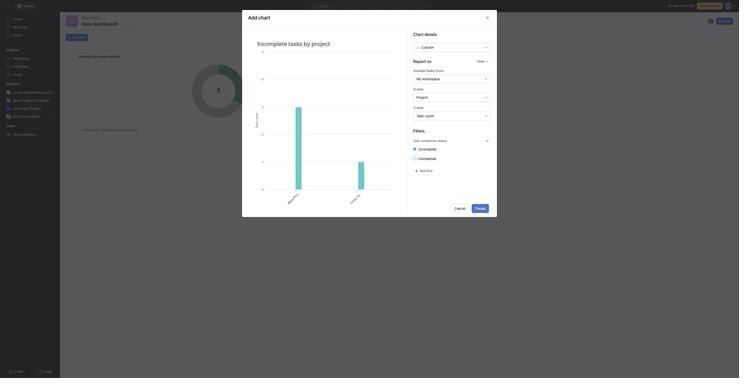Task type: locate. For each thing, give the bounding box(es) containing it.
1 horizontal spatial in
[[686, 4, 689, 8]]

axis down include
[[418, 87, 424, 91]]

0 horizontal spatial add
[[72, 36, 78, 39]]

0 vertical spatial base
[[13, 98, 21, 103]]

task up incomplete radio
[[414, 139, 420, 143]]

2 vertical spatial projects
[[101, 128, 113, 132]]

task
[[417, 114, 424, 118], [414, 139, 420, 143]]

filters
[[89, 128, 98, 132], [414, 129, 425, 133]]

my workspace
[[417, 77, 440, 81], [13, 132, 36, 137]]

1 vertical spatial projects
[[6, 82, 20, 86]]

create
[[476, 206, 486, 211]]

task for task completion status
[[414, 139, 420, 143]]

projects right no filters
[[101, 128, 113, 132]]

reporting up portfolios
[[13, 56, 29, 61]]

base project template
[[13, 98, 49, 103], [287, 180, 312, 205]]

project
[[41, 90, 52, 95]]

add left billing
[[700, 4, 706, 8]]

cross-functional project plan link
[[3, 89, 60, 97]]

projects button
[[0, 82, 20, 87]]

projects in my workspace
[[101, 128, 138, 132]]

insights element
[[0, 46, 60, 80]]

0 horizontal spatial reporting link
[[3, 55, 57, 63]]

task down y-axis
[[417, 114, 424, 118]]

1 horizontal spatial filters
[[414, 129, 425, 133]]

0 vertical spatial task
[[417, 114, 424, 118]]

0 vertical spatial workspace
[[423, 77, 440, 81]]

task count button
[[414, 112, 492, 121]]

my tasks
[[13, 25, 27, 29]]

by
[[93, 54, 97, 59]]

1 horizontal spatial tasks
[[427, 68, 436, 73]]

axis for x-
[[418, 87, 424, 91]]

cancel
[[455, 206, 466, 211]]

tasks inside global element
[[19, 25, 27, 29]]

tasks left from in the top of the page
[[427, 68, 436, 73]]

incomplete
[[419, 147, 437, 151]]

in right left
[[686, 4, 689, 8]]

template
[[34, 98, 49, 103], [300, 180, 312, 192]]

add for add billing info
[[700, 4, 706, 8]]

column button
[[414, 43, 492, 52]]

base project template link
[[3, 97, 57, 105]]

2 vertical spatial workspace
[[19, 132, 36, 137]]

reporting link
[[82, 15, 98, 21], [3, 55, 57, 63]]

reporting link up portfolios
[[3, 55, 57, 63]]

teams element
[[0, 122, 60, 140]]

my workspace down include tasks from
[[417, 77, 440, 81]]

workspace inside my workspace 'link'
[[19, 132, 36, 137]]

filters right no
[[89, 128, 98, 132]]

add left chart
[[72, 36, 78, 39]]

add left filter
[[420, 169, 426, 173]]

info
[[716, 4, 721, 8]]

Completed radio
[[414, 157, 417, 160]]

0 horizontal spatial workspace
[[19, 132, 36, 137]]

portfolio
[[26, 114, 40, 119]]

inbox link
[[3, 31, 57, 39]]

0 vertical spatial base project template
[[13, 98, 49, 103]]

show options image
[[120, 22, 124, 26]]

base project template inside projects element
[[13, 98, 49, 103]]

include
[[414, 68, 426, 73]]

functional
[[24, 90, 40, 95]]

axis up task count
[[417, 106, 424, 110]]

0 vertical spatial reporting
[[82, 16, 98, 20]]

projects for projects by project status
[[78, 54, 92, 59]]

add
[[700, 4, 706, 8], [72, 36, 78, 39], [420, 169, 426, 173]]

2 horizontal spatial add
[[700, 4, 706, 8]]

1 vertical spatial in
[[114, 128, 116, 132]]

count
[[425, 114, 435, 118]]

in
[[686, 4, 689, 8], [114, 128, 116, 132]]

my inside projects element
[[13, 114, 18, 119]]

completed
[[419, 157, 437, 161]]

reporting
[[82, 16, 98, 20], [13, 56, 29, 61]]

base inside projects element
[[13, 98, 21, 103]]

projects inside dropdown button
[[6, 82, 20, 86]]

my inside global element
[[13, 25, 18, 29]]

filters up completion
[[414, 129, 425, 133]]

1 vertical spatial template
[[300, 180, 312, 192]]

0 vertical spatial axis
[[418, 87, 424, 91]]

plan
[[53, 90, 60, 95]]

my first portfolio link
[[3, 113, 57, 121]]

base inside base project template
[[287, 197, 295, 205]]

trial
[[689, 4, 695, 8]]

1 horizontal spatial add
[[420, 169, 426, 173]]

0 horizontal spatial projects
[[6, 82, 20, 86]]

projects by project status
[[78, 54, 121, 59]]

0 vertical spatial in
[[686, 4, 689, 8]]

add billing info
[[700, 4, 721, 8]]

0 horizontal spatial tasks
[[19, 25, 27, 29]]

my for my first portfolio link
[[13, 114, 18, 119]]

my workspace down team on the left
[[13, 132, 36, 137]]

no filters
[[84, 128, 98, 132]]

tasks
[[19, 25, 27, 29], [427, 68, 436, 73]]

0 vertical spatial my workspace
[[417, 77, 440, 81]]

axis
[[418, 87, 424, 91], [417, 106, 424, 110]]

0 horizontal spatial my workspace
[[13, 132, 36, 137]]

1 horizontal spatial reporting link
[[82, 15, 98, 21]]

1 horizontal spatial workspace
[[122, 128, 138, 132]]

tasks
[[477, 59, 485, 63]]

project inside ui design project link
[[30, 106, 41, 111]]

from
[[436, 68, 444, 73]]

workspace inside "my workspace" dropdown button
[[423, 77, 440, 81]]

add for add filter
[[420, 169, 426, 173]]

0 horizontal spatial base project template
[[13, 98, 49, 103]]

home link
[[3, 15, 57, 23]]

0 vertical spatial reporting link
[[82, 15, 98, 21]]

projects
[[78, 54, 92, 59], [6, 82, 20, 86], [101, 128, 113, 132]]

1 horizontal spatial reporting
[[82, 16, 98, 20]]

chart
[[79, 36, 86, 39]]

in right no filters
[[114, 128, 116, 132]]

add filter button
[[414, 168, 435, 175]]

add chart
[[248, 15, 270, 21]]

add inside dropdown button
[[420, 169, 426, 173]]

chart details
[[414, 32, 437, 37]]

Incomplete tasks by project text field
[[254, 38, 395, 49]]

projects left 'by' in the left top of the page
[[78, 54, 92, 59]]

1 vertical spatial reporting link
[[3, 55, 57, 63]]

0 horizontal spatial in
[[114, 128, 116, 132]]

my
[[13, 25, 18, 29], [417, 77, 422, 81], [13, 114, 18, 119], [117, 128, 122, 132], [13, 132, 18, 137]]

reporting link up new dashboard
[[82, 15, 98, 21]]

task inside dropdown button
[[417, 114, 424, 118]]

1 vertical spatial add
[[72, 36, 78, 39]]

1 vertical spatial task
[[414, 139, 420, 143]]

my workspace link
[[3, 131, 57, 139]]

project button
[[414, 93, 492, 102]]

2 horizontal spatial workspace
[[423, 77, 440, 81]]

create button
[[472, 204, 490, 213]]

tasks down home
[[19, 25, 27, 29]]

reporting up new dashboard
[[82, 16, 98, 20]]

0 vertical spatial template
[[34, 98, 49, 103]]

1 vertical spatial reporting
[[13, 56, 29, 61]]

project
[[417, 95, 428, 100], [22, 98, 33, 103], [30, 106, 41, 111], [293, 190, 302, 199]]

1 vertical spatial base project template
[[287, 180, 312, 205]]

0 horizontal spatial template
[[34, 98, 49, 103]]

1 horizontal spatial template
[[300, 180, 312, 192]]

1 horizontal spatial base project template
[[287, 180, 312, 205]]

2 vertical spatial add
[[420, 169, 426, 173]]

projects for projects
[[6, 82, 20, 86]]

reporting inside insights element
[[13, 56, 29, 61]]

0 horizontal spatial base
[[13, 98, 21, 103]]

no
[[84, 128, 88, 132]]

team button
[[0, 124, 15, 129]]

0 vertical spatial add
[[700, 4, 706, 8]]

search
[[319, 4, 331, 8]]

projects up cross-
[[6, 82, 20, 86]]

1 vertical spatial tasks
[[427, 68, 436, 73]]

1 horizontal spatial base
[[287, 197, 295, 205]]

add chart
[[72, 36, 86, 39]]

30 days left in trial
[[669, 4, 695, 8]]

workspace
[[423, 77, 440, 81], [122, 128, 138, 132], [19, 132, 36, 137]]

1 vertical spatial my workspace
[[13, 132, 36, 137]]

Incomplete radio
[[414, 148, 417, 151]]

1 vertical spatial base
[[287, 197, 295, 205]]

x-axis
[[414, 87, 424, 91]]

0 vertical spatial tasks
[[19, 25, 27, 29]]

y-
[[414, 106, 417, 110]]

my inside 'link'
[[13, 132, 18, 137]]

1 vertical spatial workspace
[[122, 128, 138, 132]]

2 horizontal spatial projects
[[101, 128, 113, 132]]

mw
[[709, 19, 715, 23]]

add filter
[[420, 169, 433, 173]]

global element
[[0, 12, 60, 42]]

a button to remove the filter image
[[487, 140, 490, 143]]

0 horizontal spatial reporting
[[13, 56, 29, 61]]

home
[[13, 17, 23, 21]]

1 horizontal spatial my workspace
[[417, 77, 440, 81]]

insights
[[6, 48, 19, 52]]

include tasks from
[[414, 68, 444, 73]]

days
[[673, 4, 680, 8]]

1 vertical spatial axis
[[417, 106, 424, 110]]

first
[[19, 114, 25, 119]]

1 horizontal spatial projects
[[78, 54, 92, 59]]

0 vertical spatial projects
[[78, 54, 92, 59]]

invite button
[[5, 367, 26, 376]]



Task type: describe. For each thing, give the bounding box(es) containing it.
filter
[[427, 169, 433, 173]]

ui design project
[[13, 106, 41, 111]]

close image
[[486, 16, 490, 20]]

my workspace button
[[414, 74, 492, 84]]

add chart button
[[66, 34, 88, 41]]

goals
[[13, 72, 22, 77]]

30
[[669, 4, 672, 8]]

my workspace inside 'link'
[[13, 132, 36, 137]]

project inside project dropdown button
[[417, 95, 428, 100]]

design
[[17, 106, 29, 111]]

share button
[[717, 18, 734, 25]]

completion
[[421, 139, 437, 143]]

report image
[[69, 18, 75, 24]]

tasks for include
[[427, 68, 436, 73]]

axis for y-
[[417, 106, 424, 110]]

add billing info button
[[698, 3, 723, 10]]

add for add chart
[[72, 36, 78, 39]]

search button
[[311, 2, 431, 10]]

0 horizontal spatial filters
[[89, 128, 98, 132]]

new dashboard
[[82, 21, 117, 27]]

goals link
[[3, 71, 57, 79]]

my workspace inside dropdown button
[[417, 77, 440, 81]]

cancel button
[[452, 204, 469, 213]]

mw button
[[708, 18, 715, 25]]

projects element
[[0, 80, 60, 122]]

my inside dropdown button
[[417, 77, 422, 81]]

cross-
[[13, 90, 24, 95]]

y-axis
[[414, 106, 424, 110]]

task completion status
[[414, 139, 447, 143]]

x-
[[414, 87, 418, 91]]

my for my workspace 'link'
[[13, 132, 18, 137]]

my tasks link
[[3, 23, 57, 31]]

portfolios link
[[3, 63, 57, 71]]

task count
[[417, 114, 435, 118]]

insights button
[[0, 48, 19, 53]]

project status
[[98, 54, 121, 59]]

left
[[681, 4, 685, 8]]

report on
[[414, 59, 432, 64]]

cross-functional project plan
[[13, 90, 60, 95]]

share
[[723, 19, 732, 23]]

billing
[[707, 4, 715, 8]]

reporting link inside insights element
[[3, 55, 57, 63]]

ui
[[13, 106, 16, 111]]

hide sidebar image
[[7, 4, 11, 8]]

my for my tasks link
[[13, 25, 18, 29]]

tasks for my
[[19, 25, 27, 29]]

my first portfolio
[[13, 114, 40, 119]]

task for task count
[[417, 114, 424, 118]]

column
[[422, 45, 434, 49]]

invite
[[14, 369, 23, 374]]

projects for projects in my workspace
[[101, 128, 113, 132]]

status
[[438, 139, 447, 143]]

project inside base project template link
[[22, 98, 33, 103]]

ui design project link
[[3, 105, 57, 113]]

inbox
[[13, 33, 22, 37]]

portfolios
[[13, 64, 28, 69]]

template inside projects element
[[34, 98, 49, 103]]

add to starred image
[[127, 22, 131, 26]]

tasks button
[[475, 58, 492, 65]]

team
[[6, 124, 15, 128]]

project inside base project template
[[293, 190, 302, 199]]

search list box
[[311, 2, 431, 10]]



Task type: vqa. For each thing, say whether or not it's contained in the screenshot.
the topmost in
yes



